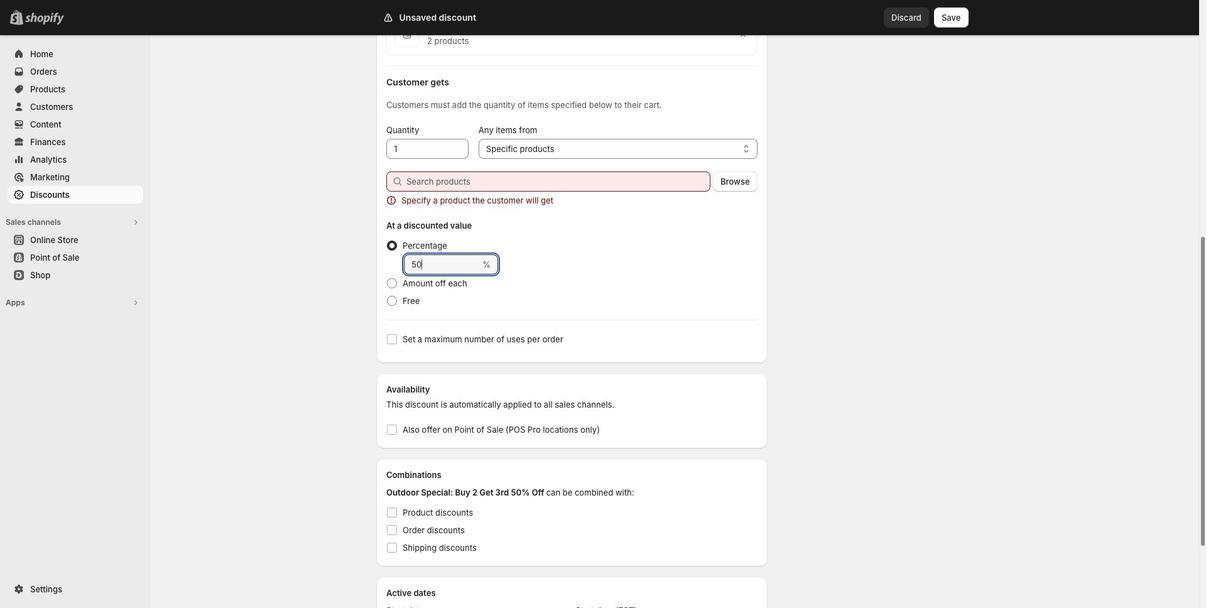 Task type: vqa. For each thing, say whether or not it's contained in the screenshot.
My Store icon
no



Task type: locate. For each thing, give the bounding box(es) containing it.
None text field
[[387, 139, 469, 159], [404, 255, 480, 275], [387, 139, 469, 159], [404, 255, 480, 275]]



Task type: describe. For each thing, give the bounding box(es) containing it.
shopify image
[[25, 13, 64, 25]]

Search products text field
[[407, 172, 711, 192]]



